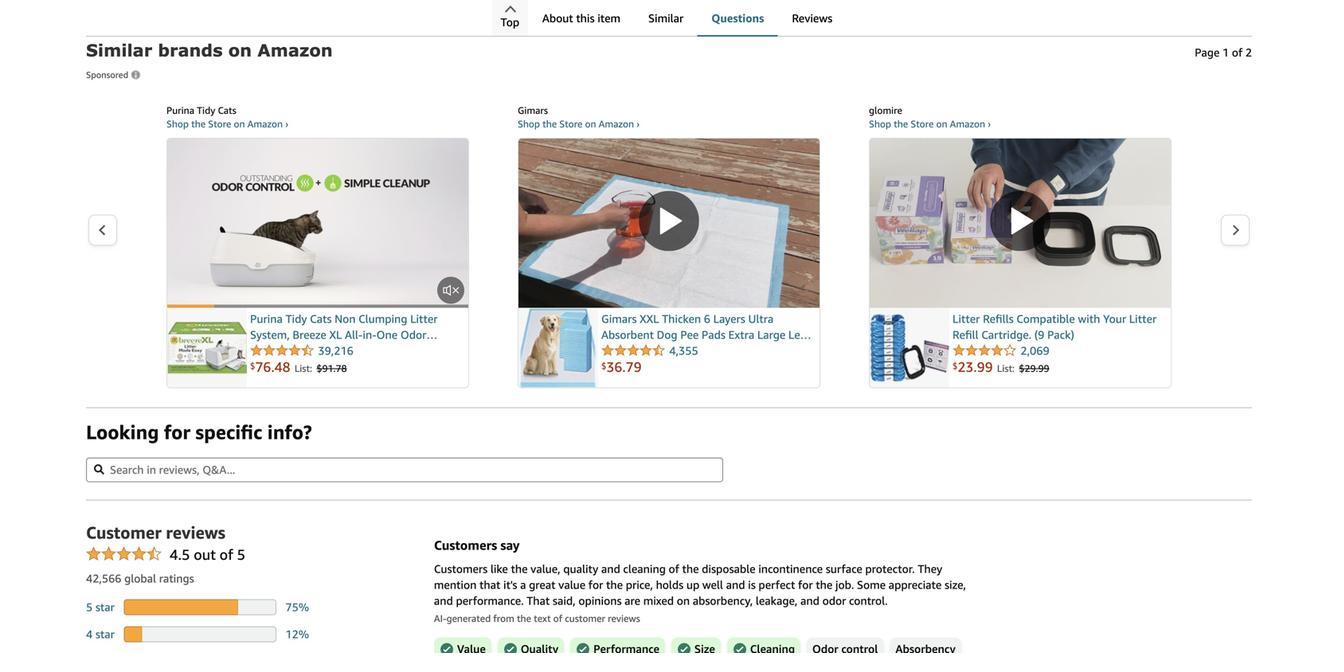 Task type: vqa. For each thing, say whether or not it's contained in the screenshot.
Looking for specific info?
yes



Task type: describe. For each thing, give the bounding box(es) containing it.
customers for customers like the value, quality and cleaning of the disposable incontinence surface protector. they mention that it's a great value for the price, holds up well and is perfect for the job. some appreciate size, and performance. that said, opinions are mixed on absorbency, leakage, and odor control. ai-generated from the text of customer reviews
[[434, 562, 488, 575]]

gimars for shop
[[518, 105, 548, 116]]

disposable
[[702, 562, 756, 575]]

75% link
[[286, 601, 309, 614]]

refills
[[983, 312, 1014, 325]]

leakage,
[[756, 594, 798, 607]]

progress bar for 4 star
[[124, 626, 276, 642]]

Search in reviews, Q&A... search field
[[86, 458, 723, 482]]

sponsored button
[[86, 67, 142, 83]]

incontinence
[[758, 562, 823, 575]]

42,566
[[86, 572, 121, 585]]

refill
[[953, 328, 979, 341]]

top reviews element
[[86, 500, 1252, 653]]

and right quality
[[601, 562, 620, 575]]

dog
[[657, 328, 677, 341]]

shop for 36
[[518, 118, 540, 129]]

. for 48
[[271, 359, 274, 375]]

they
[[918, 562, 942, 575]]

4,355 link
[[601, 344, 698, 358]]

extra
[[728, 328, 755, 341]]

global
[[124, 572, 156, 585]]

page 1 of 2
[[1195, 46, 1252, 59]]

reviews inside customers like the value, quality and cleaning of the disposable incontinence surface protector. they mention that it's a great value for the price, holds up well and is perfect for the job. some appreciate size, and performance. that said, opinions are mixed on absorbency, leakage, and odor control. ai-generated from the text of customer reviews
[[608, 613, 640, 624]]

looking for specific info?
[[86, 421, 312, 444]]

odor
[[822, 594, 846, 607]]

23
[[958, 359, 974, 375]]

large
[[757, 328, 786, 341]]

questions
[[712, 12, 764, 25]]

easy
[[302, 344, 325, 357]]

. for 79
[[622, 359, 626, 375]]

looking
[[86, 421, 159, 444]]

amazon inside the purina tidy cats shop the store on amazon ›
[[247, 118, 283, 129]]

79
[[626, 359, 642, 375]]

shop the store on amazon › link for 23
[[869, 118, 991, 129]]

mute sponsored video element
[[433, 273, 468, 308]]

for left the specific
[[164, 421, 190, 444]]

cat
[[388, 344, 405, 357]]

2 litter from the left
[[953, 312, 980, 325]]

litter refills compatible with your litter refill cartridge. (9 pack)
[[953, 312, 1157, 341]]

leak-
[[788, 328, 816, 341]]

1 vertical spatial 5
[[86, 601, 93, 614]]

well
[[702, 578, 723, 591]]

all-
[[345, 328, 363, 341]]

$ for 23
[[953, 361, 958, 371]]

$29.99
[[1019, 363, 1049, 374]]

customer
[[565, 613, 605, 624]]

tidy for system,
[[286, 312, 307, 325]]

0 vertical spatial reviews
[[166, 522, 225, 542]]

performance.
[[456, 594, 524, 607]]

0 vertical spatial 5
[[237, 546, 245, 563]]

list: for 48
[[295, 363, 312, 374]]

on inside the purina tidy cats shop the store on amazon ›
[[234, 118, 245, 129]]

ratings
[[159, 572, 194, 585]]

5 star link
[[86, 601, 115, 614]]

2,069 link
[[953, 344, 1050, 358]]

6
[[704, 312, 710, 325]]

value
[[559, 578, 586, 591]]

store for 36
[[559, 118, 583, 129]]

customers like the value, quality and cleaning of the disposable incontinence surface protector. they mention that it's a great value for the price, holds up well and is perfect for the job. some appreciate size, and performance. that said, opinions are mixed on absorbency, leakage, and odor control. ai-generated from the text of customer reviews
[[434, 562, 966, 624]]

your
[[1103, 312, 1126, 325]]

› for 36
[[637, 118, 640, 129]]

previous image
[[98, 224, 107, 236]]

top
[[501, 16, 519, 29]]

out
[[194, 546, 216, 563]]

for up opinions
[[588, 578, 603, 591]]

48
[[274, 359, 290, 375]]

12%
[[286, 628, 309, 641]]

purina tidy cats non clumping litter system, breeze xl all-in-one odor control & easy clean multi cat box link
[[250, 311, 465, 357]]

76
[[255, 359, 271, 375]]

quality
[[563, 562, 598, 575]]

0 vertical spatial pads
[[702, 328, 726, 341]]

cats for amazon
[[218, 105, 236, 116]]

$ 36 . 79
[[601, 359, 642, 375]]

opinions
[[579, 594, 622, 607]]

. for 99
[[974, 359, 977, 375]]

$ 23 . 99 list: $29.99
[[953, 359, 1049, 375]]

cats inside gimars xxl thicken 6 layers ultra absorbent dog pee pads extra large leak- proof odor-control puppy training pads quick dry pee pads for dogs cats pets
[[748, 360, 770, 373]]

litter for 99
[[1129, 312, 1157, 325]]

with
[[1078, 312, 1100, 325]]

litter for 48
[[410, 312, 438, 325]]

amazon inside glomire shop the store on amazon ›
[[950, 118, 985, 129]]

text
[[534, 613, 551, 624]]

quick
[[601, 360, 630, 373]]

in-
[[363, 328, 376, 341]]

say
[[501, 538, 520, 553]]

purina for purina tidy cats shop the store on amazon ›
[[166, 105, 194, 116]]

this
[[576, 12, 595, 25]]

mute sponsored video image
[[437, 277, 464, 304]]

thicken
[[662, 312, 701, 325]]

customer reviews
[[86, 522, 225, 542]]

absorbency,
[[693, 594, 753, 607]]

glomire shop the store on amazon ›
[[869, 105, 991, 129]]

next image
[[1231, 224, 1240, 236]]

&
[[291, 344, 299, 357]]

from
[[493, 613, 514, 624]]

$91.78
[[317, 363, 347, 374]]

amazon inside gimars shop the store on amazon ›
[[599, 118, 634, 129]]

of up holds on the bottom
[[669, 562, 679, 575]]

clean
[[327, 344, 356, 357]]

surface
[[826, 562, 862, 575]]

a
[[520, 578, 526, 591]]

mixed
[[643, 594, 674, 607]]

search image
[[94, 464, 104, 475]]

42,566 global ratings
[[86, 572, 194, 585]]

gimars xxl thicken 6 layers ultra absorbent dog pee pads extra large leak- proof odor-control puppy training pads quick dry pee pads for dogs cats pets link
[[601, 311, 816, 373]]

reviews
[[792, 12, 833, 25]]

clumping
[[359, 312, 407, 325]]

purina for purina tidy cats non clumping litter system, breeze xl all-in-one odor control & easy clean multi cat box
[[250, 312, 283, 325]]

customers say
[[434, 538, 520, 553]]

value,
[[531, 562, 560, 575]]

star for 5 star
[[95, 601, 115, 614]]

holds
[[656, 578, 684, 591]]



Task type: locate. For each thing, give the bounding box(es) containing it.
cats up the breeze
[[310, 312, 332, 325]]

1 store from the left
[[208, 118, 231, 129]]

dry
[[633, 360, 651, 373]]

1 vertical spatial similar
[[86, 40, 152, 60]]

store inside gimars shop the store on amazon ›
[[559, 118, 583, 129]]

are
[[625, 594, 640, 607]]

gimars xxl thicken 6 layers ultra absorbent dog pee pads extra large leak- proof odor-control puppy training pads quick dry pee pads for dogs cats pets
[[601, 312, 816, 373]]

list
[[118, 95, 1338, 388]]

2 horizontal spatial litter
[[1129, 312, 1157, 325]]

1 shop the store on amazon › link from the left
[[166, 118, 288, 129]]

the inside gimars shop the store on amazon ›
[[543, 118, 557, 129]]

$ inside $ 36 . 79
[[601, 361, 607, 371]]

$ for 36
[[601, 361, 607, 371]]

gimars
[[518, 105, 548, 116], [601, 312, 637, 325]]

$ for 76
[[250, 361, 255, 371]]

layers
[[713, 312, 745, 325]]

$ left 99
[[953, 361, 958, 371]]

cats down training
[[748, 360, 770, 373]]

litter right your
[[1129, 312, 1157, 325]]

purina inside purina tidy cats non clumping litter system, breeze xl all-in-one odor control & easy clean multi cat box
[[250, 312, 283, 325]]

1 horizontal spatial .
[[622, 359, 626, 375]]

1 progress bar from the top
[[124, 599, 276, 615]]

shop the store on amazon › link
[[166, 118, 288, 129], [518, 118, 640, 129], [869, 118, 991, 129]]

pack)
[[1047, 328, 1074, 341]]

99
[[977, 359, 993, 375]]

$ inside $ 76 . 48 list: $91.78
[[250, 361, 255, 371]]

1 vertical spatial customers
[[434, 562, 488, 575]]

3 litter from the left
[[1129, 312, 1157, 325]]

customers inside customers like the value, quality and cleaning of the disposable incontinence surface protector. they mention that it's a great value for the price, holds up well and is perfect for the job. some appreciate size, and performance. that said, opinions are mixed on absorbency, leakage, and odor control. ai-generated from the text of customer reviews
[[434, 562, 488, 575]]

purina up system,
[[250, 312, 283, 325]]

control down system,
[[250, 344, 288, 357]]

2 horizontal spatial store
[[911, 118, 934, 129]]

0 horizontal spatial .
[[271, 359, 274, 375]]

3 $ from the left
[[953, 361, 958, 371]]

$
[[250, 361, 255, 371], [601, 361, 607, 371], [953, 361, 958, 371]]

cats for breeze
[[310, 312, 332, 325]]

appreciate
[[889, 578, 942, 591]]

12% link
[[286, 628, 309, 641]]

pads down leak-
[[782, 344, 806, 357]]

brands
[[158, 40, 223, 60]]

pee up 4,355
[[680, 328, 699, 341]]

0 horizontal spatial 5
[[86, 601, 93, 614]]

dogs
[[720, 360, 745, 373]]

for inside gimars xxl thicken 6 layers ultra absorbent dog pee pads extra large leak- proof odor-control puppy training pads quick dry pee pads for dogs cats pets
[[702, 360, 717, 373]]

info?
[[267, 421, 312, 444]]

for down puppy
[[702, 360, 717, 373]]

1 customers from the top
[[434, 538, 497, 553]]

of right "1"
[[1232, 46, 1243, 59]]

and left is
[[726, 578, 745, 591]]

0 vertical spatial customers
[[434, 538, 497, 553]]

star right 4
[[95, 628, 115, 641]]

cats inside purina tidy cats non clumping litter system, breeze xl all-in-one odor control & easy clean multi cat box
[[310, 312, 332, 325]]

is
[[748, 578, 756, 591]]

cleaning
[[623, 562, 666, 575]]

0 vertical spatial pee
[[680, 328, 699, 341]]

0 horizontal spatial store
[[208, 118, 231, 129]]

reviews
[[166, 522, 225, 542], [608, 613, 640, 624]]

2 horizontal spatial ›
[[988, 118, 991, 129]]

0 horizontal spatial pee
[[654, 360, 672, 373]]

0 horizontal spatial control
[[250, 344, 288, 357]]

1 horizontal spatial pee
[[680, 328, 699, 341]]

similar up sponsored button
[[86, 40, 152, 60]]

1 . from the left
[[271, 359, 274, 375]]

1
[[1223, 46, 1229, 59]]

on inside gimars shop the store on amazon ›
[[585, 118, 596, 129]]

1 horizontal spatial $
[[601, 361, 607, 371]]

tidy up the breeze
[[286, 312, 307, 325]]

36
[[607, 359, 622, 375]]

. left dry
[[622, 359, 626, 375]]

pee down "4,355" link
[[654, 360, 672, 373]]

control.
[[849, 594, 888, 607]]

1 vertical spatial progress bar
[[124, 626, 276, 642]]

and left odor
[[801, 594, 820, 607]]

odor-
[[632, 344, 662, 357]]

1 litter from the left
[[410, 312, 438, 325]]

litter up odor on the left bottom of the page
[[410, 312, 438, 325]]

$ down proof
[[601, 361, 607, 371]]

4 star link
[[86, 628, 115, 641]]

2 progress bar from the top
[[124, 626, 276, 642]]

control inside purina tidy cats non clumping litter system, breeze xl all-in-one odor control & easy clean multi cat box
[[250, 344, 288, 357]]

2 › from the left
[[637, 118, 640, 129]]

control inside gimars xxl thicken 6 layers ultra absorbent dog pee pads extra large leak- proof odor-control puppy training pads quick dry pee pads for dogs cats pets
[[662, 344, 700, 357]]

1 horizontal spatial shop
[[518, 118, 540, 129]]

shop the store on amazon › link for 76
[[166, 118, 288, 129]]

2 horizontal spatial .
[[974, 359, 977, 375]]

perfect
[[759, 578, 795, 591]]

2 star from the top
[[95, 628, 115, 641]]

0 vertical spatial similar
[[648, 12, 684, 25]]

2 shop from the left
[[518, 118, 540, 129]]

1 horizontal spatial ›
[[637, 118, 640, 129]]

similar for similar
[[648, 12, 684, 25]]

puppy
[[703, 344, 735, 357]]

3 store from the left
[[911, 118, 934, 129]]

gimars for xxl
[[601, 312, 637, 325]]

cartridge.
[[981, 328, 1032, 341]]

litter up refill
[[953, 312, 980, 325]]

on inside customers like the value, quality and cleaning of the disposable incontinence surface protector. they mention that it's a great value for the price, holds up well and is perfect for the job. some appreciate size, and performance. that said, opinions are mixed on absorbency, leakage, and odor control. ai-generated from the text of customer reviews
[[677, 594, 690, 607]]

1 horizontal spatial control
[[662, 344, 700, 357]]

list: inside $ 76 . 48 list: $91.78
[[295, 363, 312, 374]]

1 horizontal spatial list:
[[997, 363, 1015, 374]]

training
[[738, 344, 779, 357]]

about
[[542, 12, 573, 25]]

0 vertical spatial cats
[[218, 105, 236, 116]]

compatible
[[1017, 312, 1075, 325]]

1 $ from the left
[[250, 361, 255, 371]]

1 vertical spatial tidy
[[286, 312, 307, 325]]

2 vertical spatial cats
[[748, 360, 770, 373]]

shop inside the purina tidy cats shop the store on amazon ›
[[166, 118, 189, 129]]

1 vertical spatial cats
[[310, 312, 332, 325]]

75%
[[286, 601, 309, 614]]

0 horizontal spatial litter
[[410, 312, 438, 325]]

similar for similar brands on amazon
[[86, 40, 152, 60]]

2
[[1246, 46, 1252, 59]]

1 shop from the left
[[166, 118, 189, 129]]

reviews up out
[[166, 522, 225, 542]]

and up ai-
[[434, 594, 453, 607]]

up
[[687, 578, 700, 591]]

2 horizontal spatial shop
[[869, 118, 891, 129]]

$ 76 . 48 list: $91.78
[[250, 359, 347, 375]]

similar right item
[[648, 12, 684, 25]]

pads
[[702, 328, 726, 341], [782, 344, 806, 357], [675, 360, 699, 373]]

for down 'incontinence'
[[798, 578, 813, 591]]

5 right out
[[237, 546, 245, 563]]

2 store from the left
[[559, 118, 583, 129]]

control down dog
[[662, 344, 700, 357]]

› inside gimars shop the store on amazon ›
[[637, 118, 640, 129]]

similar brands on amazon
[[86, 40, 333, 60]]

1 vertical spatial star
[[95, 628, 115, 641]]

3 . from the left
[[974, 359, 977, 375]]

2 $ from the left
[[601, 361, 607, 371]]

store inside glomire shop the store on amazon ›
[[911, 118, 934, 129]]

2 horizontal spatial pads
[[782, 344, 806, 357]]

shop for 23
[[869, 118, 891, 129]]

pads down 4,355
[[675, 360, 699, 373]]

5 up 4
[[86, 601, 93, 614]]

1 horizontal spatial 5
[[237, 546, 245, 563]]

purina tidy cats shop the store on amazon ›
[[166, 105, 288, 129]]

0 horizontal spatial ›
[[285, 118, 288, 129]]

1 › from the left
[[285, 118, 288, 129]]

1 vertical spatial pads
[[782, 344, 806, 357]]

4
[[86, 628, 93, 641]]

the inside the purina tidy cats shop the store on amazon ›
[[191, 118, 206, 129]]

2 customers from the top
[[434, 562, 488, 575]]

progress bar for 5 star
[[124, 599, 276, 615]]

that
[[480, 578, 500, 591]]

1 horizontal spatial gimars
[[601, 312, 637, 325]]

tidy for on
[[197, 105, 215, 116]]

shop
[[166, 118, 189, 129], [518, 118, 540, 129], [869, 118, 891, 129]]

tidy inside the purina tidy cats shop the store on amazon ›
[[197, 105, 215, 116]]

0 horizontal spatial purina
[[166, 105, 194, 116]]

1 vertical spatial pee
[[654, 360, 672, 373]]

0 horizontal spatial pads
[[675, 360, 699, 373]]

progress bar
[[124, 599, 276, 615], [124, 626, 276, 642]]

customers for customers say
[[434, 538, 497, 553]]

1 vertical spatial gimars
[[601, 312, 637, 325]]

0 horizontal spatial tidy
[[197, 105, 215, 116]]

purina tidy cats non clumping litter system, breeze xl all-in-one odor control & easy clean multi cat box
[[250, 312, 438, 357]]

the inside glomire shop the store on amazon ›
[[894, 118, 908, 129]]

2 shop the store on amazon › link from the left
[[518, 118, 640, 129]]

› for 23
[[988, 118, 991, 129]]

2 horizontal spatial cats
[[748, 360, 770, 373]]

purina inside the purina tidy cats shop the store on amazon ›
[[166, 105, 194, 116]]

1 horizontal spatial similar
[[648, 12, 684, 25]]

0 vertical spatial star
[[95, 601, 115, 614]]

pads up puppy
[[702, 328, 726, 341]]

store
[[208, 118, 231, 129], [559, 118, 583, 129], [911, 118, 934, 129]]

that
[[527, 594, 550, 607]]

cats down similar brands on amazon on the top left of page
[[218, 105, 236, 116]]

tidy inside purina tidy cats non clumping litter system, breeze xl all-in-one odor control & easy clean multi cat box
[[286, 312, 307, 325]]

1 vertical spatial reviews
[[608, 613, 640, 624]]

cats inside the purina tidy cats shop the store on amazon ›
[[218, 105, 236, 116]]

0 horizontal spatial gimars
[[518, 105, 548, 116]]

0 horizontal spatial $
[[250, 361, 255, 371]]

customer
[[86, 522, 161, 542]]

3 shop the store on amazon › link from the left
[[869, 118, 991, 129]]

1 list: from the left
[[295, 363, 312, 374]]

2 . from the left
[[622, 359, 626, 375]]

odor
[[401, 328, 426, 341]]

$ inside $ 23 . 99 list: $29.99
[[953, 361, 958, 371]]

(9
[[1035, 328, 1045, 341]]

5
[[237, 546, 245, 563], [86, 601, 93, 614]]

item
[[598, 12, 621, 25]]

of right the text
[[553, 613, 562, 624]]

0 vertical spatial purina
[[166, 105, 194, 116]]

shop the store on amazon › link for 36
[[518, 118, 640, 129]]

the
[[191, 118, 206, 129], [543, 118, 557, 129], [894, 118, 908, 129], [511, 562, 528, 575], [682, 562, 699, 575], [606, 578, 623, 591], [816, 578, 833, 591], [517, 613, 531, 624]]

said,
[[553, 594, 576, 607]]

›
[[285, 118, 288, 129], [637, 118, 640, 129], [988, 118, 991, 129]]

gimars inside gimars xxl thicken 6 layers ultra absorbent dog pee pads extra large leak- proof odor-control puppy training pads quick dry pee pads for dogs cats pets
[[601, 312, 637, 325]]

it's
[[503, 578, 517, 591]]

1 horizontal spatial purina
[[250, 312, 283, 325]]

list: down '2,069' link
[[997, 363, 1015, 374]]

39,216 link
[[250, 344, 354, 358]]

0 horizontal spatial shop
[[166, 118, 189, 129]]

0 horizontal spatial similar
[[86, 40, 152, 60]]

list: for 99
[[997, 363, 1015, 374]]

store for 23
[[911, 118, 934, 129]]

0 horizontal spatial shop the store on amazon › link
[[166, 118, 288, 129]]

1 vertical spatial purina
[[250, 312, 283, 325]]

› inside the purina tidy cats shop the store on amazon ›
[[285, 118, 288, 129]]

of right out
[[220, 546, 233, 563]]

0 horizontal spatial reviews
[[166, 522, 225, 542]]

list: down 39,216 link
[[295, 363, 312, 374]]

3 shop from the left
[[869, 118, 891, 129]]

ultra
[[748, 312, 774, 325]]

on inside glomire shop the store on amazon ›
[[936, 118, 948, 129]]

star
[[95, 601, 115, 614], [95, 628, 115, 641]]

store inside the purina tidy cats shop the store on amazon ›
[[208, 118, 231, 129]]

one
[[376, 328, 398, 341]]

1 horizontal spatial reviews
[[608, 613, 640, 624]]

box
[[407, 344, 426, 357]]

star for 4 star
[[95, 628, 115, 641]]

list containing 76
[[118, 95, 1338, 388]]

1 horizontal spatial pads
[[702, 328, 726, 341]]

4.5
[[170, 546, 190, 563]]

gimars inside gimars shop the store on amazon ›
[[518, 105, 548, 116]]

$ left 48 on the left bottom of the page
[[250, 361, 255, 371]]

. down system,
[[271, 359, 274, 375]]

purina down 'brands'
[[166, 105, 194, 116]]

xl
[[329, 328, 342, 341]]

0 vertical spatial tidy
[[197, 105, 215, 116]]

1 horizontal spatial store
[[559, 118, 583, 129]]

size,
[[945, 578, 966, 591]]

system,
[[250, 328, 290, 341]]

1 horizontal spatial shop the store on amazon › link
[[518, 118, 640, 129]]

2 horizontal spatial shop the store on amazon › link
[[869, 118, 991, 129]]

control
[[250, 344, 288, 357], [662, 344, 700, 357]]

0 vertical spatial progress bar
[[124, 599, 276, 615]]

2 horizontal spatial $
[[953, 361, 958, 371]]

0 horizontal spatial list:
[[295, 363, 312, 374]]

shop inside glomire shop the store on amazon ›
[[869, 118, 891, 129]]

non
[[335, 312, 356, 325]]

1 horizontal spatial cats
[[310, 312, 332, 325]]

1 horizontal spatial tidy
[[286, 312, 307, 325]]

star up 4 star
[[95, 601, 115, 614]]

2 vertical spatial pads
[[675, 360, 699, 373]]

39,216
[[318, 344, 354, 357]]

2 list: from the left
[[997, 363, 1015, 374]]

2 control from the left
[[662, 344, 700, 357]]

› inside glomire shop the store on amazon ›
[[988, 118, 991, 129]]

litter refills compatible with your litter refill cartridge. (9 pack) link
[[953, 311, 1168, 343]]

reviews down are
[[608, 613, 640, 624]]

1 control from the left
[[250, 344, 288, 357]]

list: inside $ 23 . 99 list: $29.99
[[997, 363, 1015, 374]]

shop inside gimars shop the store on amazon ›
[[518, 118, 540, 129]]

4 star
[[86, 628, 115, 641]]

tidy down similar brands on amazon on the top left of page
[[197, 105, 215, 116]]

2,069
[[1021, 344, 1050, 357]]

on
[[228, 40, 252, 60], [234, 118, 245, 129], [585, 118, 596, 129], [936, 118, 948, 129], [677, 594, 690, 607]]

0 vertical spatial gimars
[[518, 105, 548, 116]]

litter inside purina tidy cats non clumping litter system, breeze xl all-in-one odor control & easy clean multi cat box
[[410, 312, 438, 325]]

1 star from the top
[[95, 601, 115, 614]]

. down '2,069' link
[[974, 359, 977, 375]]

3 › from the left
[[988, 118, 991, 129]]

0 horizontal spatial cats
[[218, 105, 236, 116]]

specific
[[195, 421, 262, 444]]

some
[[857, 578, 886, 591]]

1 horizontal spatial litter
[[953, 312, 980, 325]]

generated
[[447, 613, 491, 624]]



